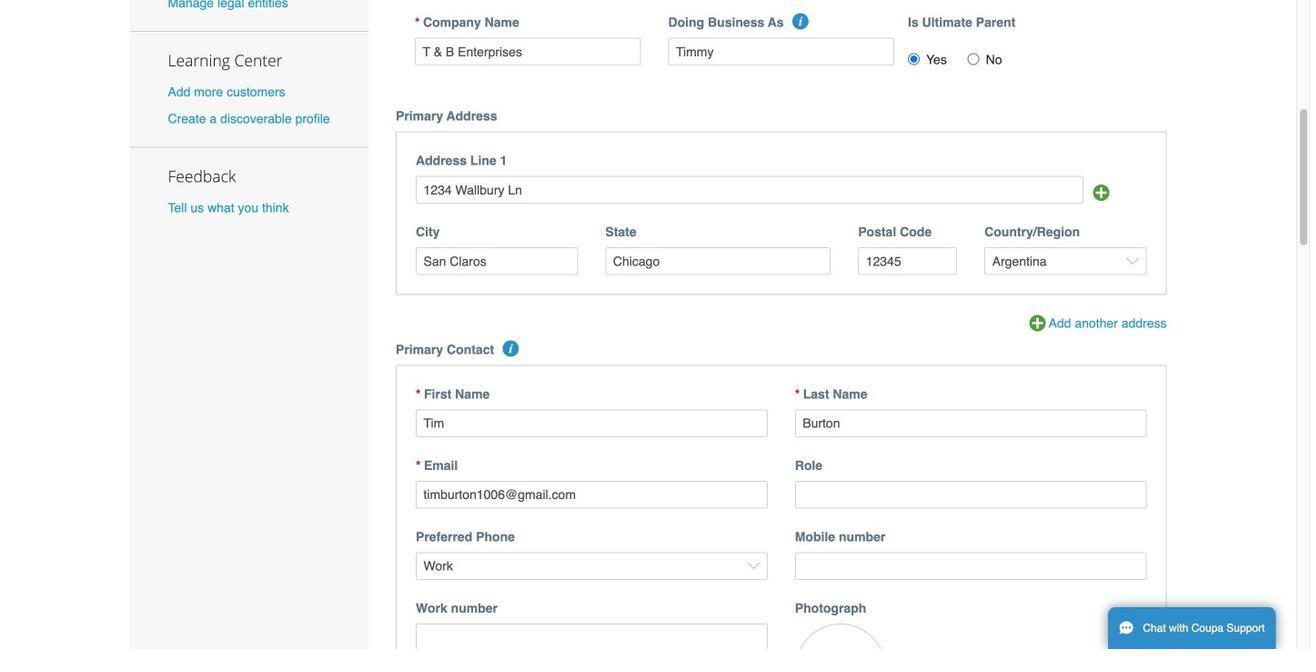 Task type: describe. For each thing, give the bounding box(es) containing it.
photograph image
[[795, 624, 886, 650]]

0 vertical spatial additional information image
[[793, 13, 809, 30]]



Task type: vqa. For each thing, say whether or not it's contained in the screenshot.
* related to Last
no



Task type: locate. For each thing, give the bounding box(es) containing it.
None text field
[[415, 38, 641, 66], [416, 176, 1084, 204], [416, 248, 578, 275], [858, 248, 958, 275], [416, 410, 768, 438], [795, 410, 1147, 438], [795, 553, 1147, 581], [415, 38, 641, 66], [416, 176, 1084, 204], [416, 248, 578, 275], [858, 248, 958, 275], [416, 410, 768, 438], [795, 410, 1147, 438], [795, 553, 1147, 581]]

0 horizontal spatial additional information image
[[503, 341, 519, 357]]

add image
[[1093, 185, 1110, 201]]

None radio
[[908, 53, 920, 65], [968, 53, 980, 65], [908, 53, 920, 65], [968, 53, 980, 65]]

additional information image
[[793, 13, 809, 30], [503, 341, 519, 357]]

1 vertical spatial additional information image
[[503, 341, 519, 357]]

1 horizontal spatial additional information image
[[793, 13, 809, 30]]

None text field
[[668, 38, 895, 66], [606, 248, 831, 275], [416, 481, 768, 509], [795, 481, 1147, 509], [416, 624, 768, 650], [668, 38, 895, 66], [606, 248, 831, 275], [416, 481, 768, 509], [795, 481, 1147, 509], [416, 624, 768, 650]]



